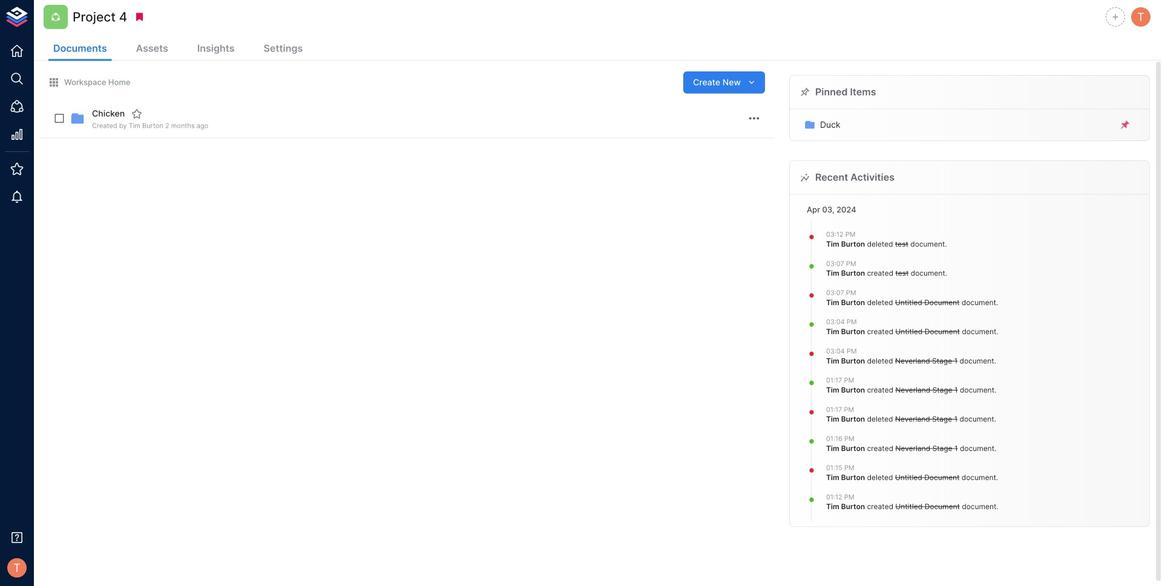 Task type: vqa. For each thing, say whether or not it's contained in the screenshot.
Search Users... TEXT FIELD
no



Task type: locate. For each thing, give the bounding box(es) containing it.
unpin image
[[1121, 119, 1131, 130]]



Task type: describe. For each thing, give the bounding box(es) containing it.
remove bookmark image
[[134, 12, 145, 22]]

favorite image
[[132, 108, 142, 119]]



